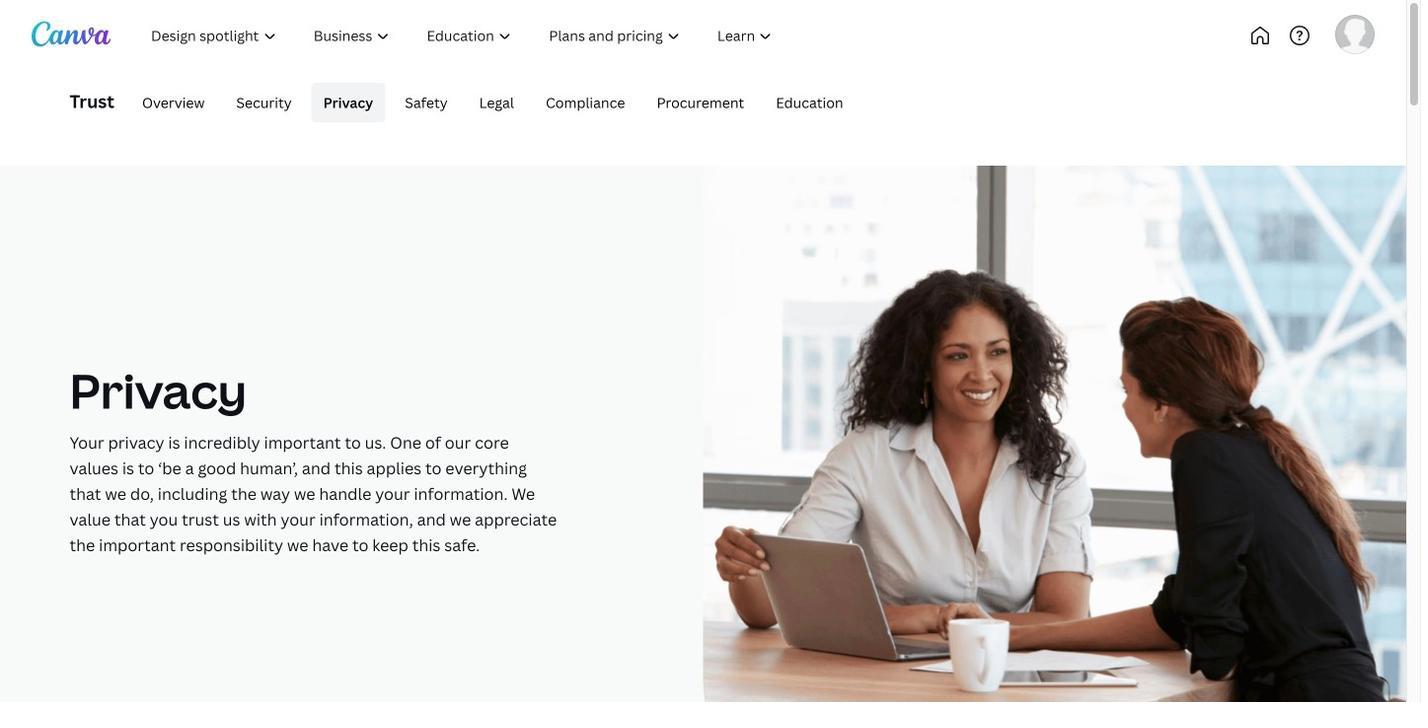 Task type: locate. For each thing, give the bounding box(es) containing it.
top level navigation element
[[134, 16, 856, 55]]

menu bar
[[122, 83, 855, 122]]



Task type: vqa. For each thing, say whether or not it's contained in the screenshot.
bottommost The Templates
no



